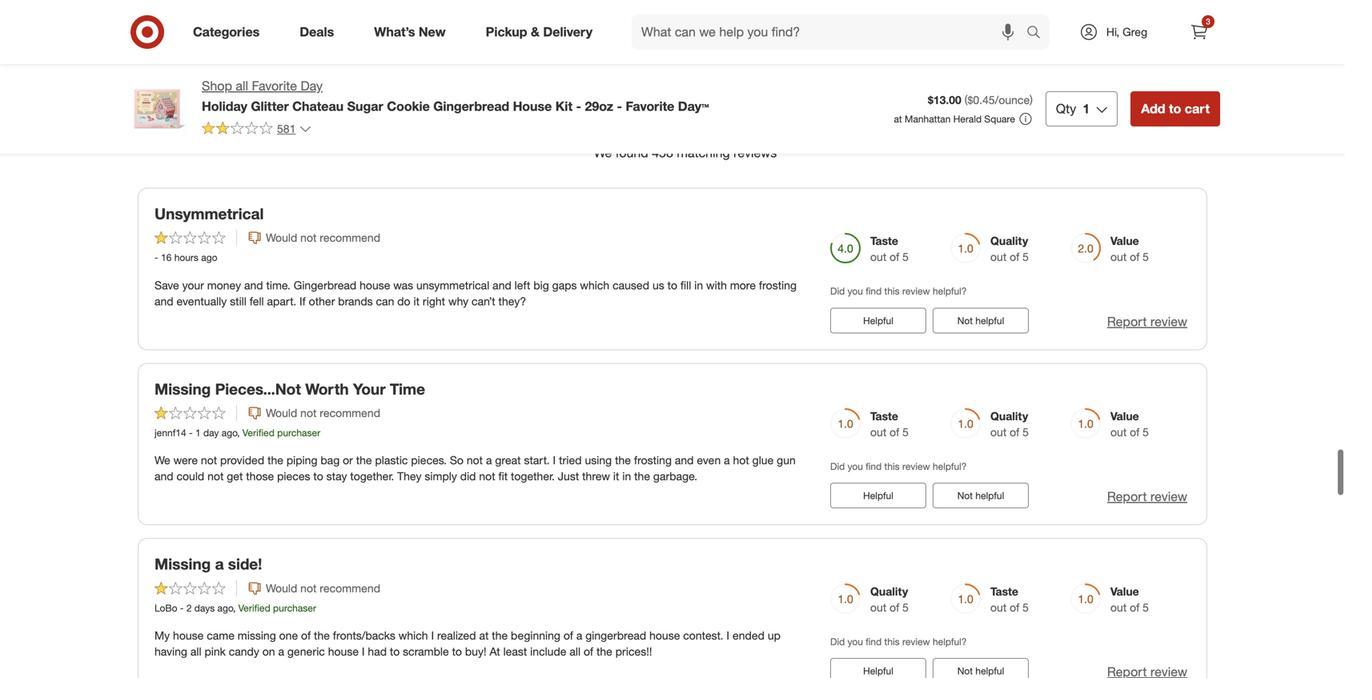 Task type: vqa. For each thing, say whether or not it's contained in the screenshot.
If
yes



Task type: locate. For each thing, give the bounding box(es) containing it.
what's new
[[374, 24, 446, 40]]

-
[[576, 98, 581, 114], [617, 98, 622, 114], [155, 252, 158, 264], [189, 427, 193, 439], [180, 602, 184, 614]]

one
[[279, 629, 298, 643]]

0 horizontal spatial gingerbread
[[294, 278, 357, 292]]

2 did from the top
[[830, 461, 845, 473]]

helpful?
[[933, 285, 967, 297], [933, 461, 967, 473], [933, 636, 967, 648]]

0 vertical spatial gingerbread
[[433, 98, 509, 114]]

it right do
[[414, 294, 420, 308]]

1 vertical spatial helpful button
[[830, 483, 927, 509]]

not
[[958, 315, 973, 327], [958, 490, 973, 502], [958, 665, 973, 677]]

1 you from the top
[[848, 285, 863, 297]]

2 vertical spatial value out of 5
[[1111, 585, 1149, 615]]

and left could
[[155, 469, 173, 483]]

1 horizontal spatial all
[[236, 78, 248, 94]]

2 report review button from the top
[[1107, 488, 1188, 506]]

1 vertical spatial taste
[[870, 409, 898, 423]]

2 helpful from the top
[[863, 490, 894, 502]]

together. down start.
[[511, 469, 555, 483]]

0 horizontal spatial together.
[[350, 469, 394, 483]]

0 vertical spatial we
[[594, 145, 612, 161]]

bag
[[321, 453, 340, 467]]

verified for missing a side!
[[238, 602, 270, 614]]

gingerbread up other
[[294, 278, 357, 292]]

0 horizontal spatial ,
[[233, 602, 236, 614]]

2 vertical spatial helpful
[[863, 665, 894, 677]]

categories link
[[179, 14, 280, 50]]

0 vertical spatial favorite
[[252, 78, 297, 94]]

0 horizontal spatial 1
[[195, 427, 201, 439]]

sugar
[[347, 98, 383, 114]]

helpful for worth
[[976, 490, 1004, 502]]

would not recommend
[[266, 231, 380, 245], [266, 406, 380, 420], [266, 581, 380, 595]]

buy!
[[465, 645, 487, 659]]

3 this from the top
[[885, 636, 900, 648]]

the down gingerbread
[[597, 645, 612, 659]]

verified up provided
[[242, 427, 275, 439]]

0 vertical spatial ago
[[201, 252, 217, 264]]

1 vertical spatial helpful
[[976, 490, 1004, 502]]

3
[[1206, 16, 1211, 26]]

2 vertical spatial find
[[866, 636, 882, 648]]

the
[[268, 453, 283, 467], [356, 453, 372, 467], [615, 453, 631, 467], [634, 469, 650, 483], [314, 629, 330, 643], [492, 629, 508, 643], [597, 645, 612, 659]]

1 vertical spatial not
[[958, 490, 973, 502]]

3 recommend from the top
[[320, 581, 380, 595]]

2 recommend from the top
[[320, 406, 380, 420]]

together. down plastic
[[350, 469, 394, 483]]

1 vertical spatial gingerbread
[[294, 278, 357, 292]]

purchaser up piping
[[277, 427, 320, 439]]

verified up the missing
[[238, 602, 270, 614]]

verified
[[1102, 95, 1144, 110], [242, 427, 275, 439], [238, 602, 270, 614]]

a right on on the bottom of the page
[[278, 645, 284, 659]]

in inside we were not provided the piping bag or the plastic pieces. so not a great start. i tried using the frosting and even a hot glue gun and could not get those pieces to stay together. they simply did not fit together. just threw it in the garbage.
[[623, 469, 631, 483]]

stay
[[326, 469, 347, 483]]

2 vertical spatial did
[[830, 636, 845, 648]]

a
[[667, 16, 672, 28], [486, 453, 492, 467], [724, 453, 730, 467], [215, 555, 224, 574], [576, 629, 582, 643], [278, 645, 284, 659]]

3 not from the top
[[958, 665, 973, 677]]

kit
[[556, 98, 573, 114]]

search
[[1019, 26, 1058, 41]]

a inside 'button'
[[667, 16, 672, 28]]

taste for unsymmetrical
[[870, 234, 898, 248]]

0 vertical spatial did
[[830, 285, 845, 297]]

would down missing pieces...not worth your time
[[266, 406, 297, 420]]

frosting inside we were not provided the piping bag or the plastic pieces. so not a great start. i tried using the frosting and even a hot glue gun and could not get those pieces to stay together. they simply did not fit together. just threw it in the garbage.
[[634, 453, 672, 467]]

0 vertical spatial report review button
[[1107, 313, 1188, 331]]

1 together. from the left
[[350, 469, 394, 483]]

would up time.
[[266, 231, 297, 245]]

helpful? for side!
[[933, 636, 967, 648]]

contest.
[[683, 629, 724, 643]]

, right days
[[233, 602, 236, 614]]

i left tried
[[553, 453, 556, 467]]

0 horizontal spatial favorite
[[252, 78, 297, 94]]

at up buy!
[[479, 629, 489, 643]]

it inside we were not provided the piping bag or the plastic pieces. so not a great start. i tried using the frosting and even a hot glue gun and could not get those pieces to stay together. they simply did not fit together. just threw it in the garbage.
[[613, 469, 619, 483]]

in right fill
[[694, 278, 703, 292]]

1 vertical spatial you
[[848, 461, 863, 473]]

verified for missing pieces...not worth your time
[[242, 427, 275, 439]]

image of holiday glitter chateau sugar cookie gingerbread house kit - 29oz - favorite day™ image
[[125, 77, 189, 141]]

1 vertical spatial at
[[479, 629, 489, 643]]

2 vertical spatial helpful?
[[933, 636, 967, 648]]

helpful
[[976, 315, 1004, 327], [976, 490, 1004, 502], [976, 665, 1004, 677]]

a left 'great'
[[486, 453, 492, 467]]

3 would from the top
[[266, 581, 297, 595]]

0 vertical spatial it
[[414, 294, 420, 308]]

frosting
[[759, 278, 797, 292], [634, 453, 672, 467]]

quality for missing pieces...not worth your time
[[991, 409, 1028, 423]]

favorite left the day™
[[626, 98, 675, 114]]

1 vertical spatial it
[[613, 469, 619, 483]]

quality
[[991, 234, 1028, 248], [991, 409, 1028, 423], [870, 585, 908, 599]]

having
[[155, 645, 187, 659]]

3 did you find this review helpful? from the top
[[830, 636, 967, 648]]

1 report review from the top
[[1107, 314, 1188, 329]]

1 vertical spatial not helpful
[[958, 490, 1004, 502]]

2 report review from the top
[[1107, 489, 1188, 505]]

did
[[460, 469, 476, 483]]

pickup & delivery
[[486, 24, 593, 40]]

not helpful button
[[933, 308, 1029, 333], [933, 483, 1029, 509], [933, 658, 1029, 678]]

1 find from the top
[[866, 285, 882, 297]]

at inside my house came missing one of the fronts/backs which i realized at the beginning of a gingerbread house contest. i ended up having all pink candy on a generic house i had to scramble to buy! at least include all of the prices!!
[[479, 629, 489, 643]]

1 not helpful from the top
[[958, 315, 1004, 327]]

1 right qty
[[1083, 101, 1090, 117]]

1 helpful button from the top
[[830, 308, 927, 333]]

3 did from the top
[[830, 636, 845, 648]]

your
[[182, 278, 204, 292]]

2 this from the top
[[885, 461, 900, 473]]

2 value from the top
[[1111, 409, 1139, 423]]

would not recommend down worth
[[266, 406, 380, 420]]

to left stay on the bottom left of page
[[313, 469, 323, 483]]

frosting right more
[[759, 278, 797, 292]]

1 vertical spatial would not recommend
[[266, 406, 380, 420]]

1 vertical spatial frosting
[[634, 453, 672, 467]]

verified right verified purchases option
[[1102, 95, 1144, 110]]

start.
[[524, 453, 550, 467]]

a right write
[[667, 16, 672, 28]]

2 vertical spatial did you find this review helpful?
[[830, 636, 967, 648]]

0 vertical spatial value out of 5
[[1111, 234, 1149, 264]]

which inside save your money and time. gingerbread house was unsymmetrical and left big gaps which caused us to fill in with more frosting and eventually still fell apart. if other brands can do it right why can't they?
[[580, 278, 610, 292]]

1 would from the top
[[266, 231, 297, 245]]

1 vertical spatial report review
[[1107, 489, 1188, 505]]

recommend up fronts/backs on the left bottom of the page
[[320, 581, 380, 595]]

would not recommend up other
[[266, 231, 380, 245]]

apart.
[[267, 294, 296, 308]]

all
[[236, 78, 248, 94], [190, 645, 201, 659], [570, 645, 581, 659]]

report review
[[1107, 314, 1188, 329], [1107, 489, 1188, 505]]

2 helpful from the top
[[976, 490, 1004, 502]]

3 helpful button from the top
[[830, 658, 927, 678]]

more
[[730, 278, 756, 292]]

the up at
[[492, 629, 508, 643]]

not helpful for worth
[[958, 490, 1004, 502]]

report for missing pieces...not worth your time
[[1107, 489, 1147, 505]]

2 missing from the top
[[155, 555, 211, 574]]

1 horizontal spatial we
[[594, 145, 612, 161]]

1 horizontal spatial frosting
[[759, 278, 797, 292]]

time
[[390, 380, 425, 398]]

we inside we were not provided the piping bag or the plastic pieces. so not a great start. i tried using the frosting and even a hot glue gun and could not get those pieces to stay together. they simply did not fit together. just threw it in the garbage.
[[155, 453, 170, 467]]

not up did
[[467, 453, 483, 467]]

the up those
[[268, 453, 283, 467]]

review inside 'button'
[[675, 16, 705, 28]]

2 horizontal spatial all
[[570, 645, 581, 659]]

2 you from the top
[[848, 461, 863, 473]]

1 horizontal spatial at
[[894, 113, 902, 125]]

3 find from the top
[[866, 636, 882, 648]]

to inside button
[[1169, 101, 1181, 117]]

get
[[227, 469, 243, 483]]

the right or
[[356, 453, 372, 467]]

3 not helpful from the top
[[958, 665, 1004, 677]]

purchaser up one
[[273, 602, 316, 614]]

2 vertical spatial would not recommend
[[266, 581, 380, 595]]

favorite up glitter in the left of the page
[[252, 78, 297, 94]]

2 did you find this review helpful? from the top
[[830, 461, 967, 473]]

0 horizontal spatial in
[[623, 469, 631, 483]]

would
[[266, 231, 297, 245], [266, 406, 297, 420], [266, 581, 297, 595]]

ago right hours
[[201, 252, 217, 264]]

0 vertical spatial at
[[894, 113, 902, 125]]

we for we were not provided the piping bag or the plastic pieces. so not a great start. i tried using the frosting and even a hot glue gun and could not get those pieces to stay together. they simply did not fit together. just threw it in the garbage.
[[155, 453, 170, 467]]

1 vertical spatial recommend
[[320, 406, 380, 420]]

1 horizontal spatial favorite
[[626, 98, 675, 114]]

missing pieces...not worth your time
[[155, 380, 425, 398]]

2 vertical spatial this
[[885, 636, 900, 648]]

1 horizontal spatial which
[[580, 278, 610, 292]]

0 vertical spatial quality
[[991, 234, 1028, 248]]

1 vertical spatial this
[[885, 461, 900, 473]]

taste
[[870, 234, 898, 248], [870, 409, 898, 423], [991, 585, 1019, 599]]

and
[[244, 278, 263, 292], [493, 278, 512, 292], [155, 294, 173, 308], [675, 453, 694, 467], [155, 469, 173, 483]]

0 vertical spatial not helpful button
[[933, 308, 1029, 333]]

0 vertical spatial would not recommend
[[266, 231, 380, 245]]

1 missing from the top
[[155, 380, 211, 398]]

find for side!
[[866, 636, 882, 648]]

2 vertical spatial helpful button
[[830, 658, 927, 678]]

1 report from the top
[[1107, 314, 1147, 329]]

simply
[[425, 469, 457, 483]]

1 vertical spatial report
[[1107, 489, 1147, 505]]

2 would not recommend from the top
[[266, 406, 380, 420]]

1 would not recommend from the top
[[266, 231, 380, 245]]

0 vertical spatial this
[[885, 285, 900, 297]]

which
[[580, 278, 610, 292], [399, 629, 428, 643]]

0 vertical spatial purchaser
[[277, 427, 320, 439]]

we left found
[[594, 145, 612, 161]]

With photos checkbox
[[1079, 73, 1095, 89]]

greg
[[1123, 25, 1148, 39]]

1 vertical spatial would
[[266, 406, 297, 420]]

purchaser for side!
[[273, 602, 316, 614]]

2 vertical spatial not helpful button
[[933, 658, 1029, 678]]

3 value out of 5 from the top
[[1111, 585, 1149, 615]]

1 report review button from the top
[[1107, 313, 1188, 331]]

house inside save your money and time. gingerbread house was unsymmetrical and left big gaps which caused us to fill in with more frosting and eventually still fell apart. if other brands can do it right why can't they?
[[360, 278, 390, 292]]

value out of 5 for worth
[[1111, 409, 1149, 439]]

0 vertical spatial recommend
[[320, 231, 380, 245]]

report review for missing pieces...not worth your time
[[1107, 489, 1188, 505]]

2 vertical spatial verified
[[238, 602, 270, 614]]

0 vertical spatial would
[[266, 231, 297, 245]]

why
[[448, 294, 469, 308]]

3 you from the top
[[848, 636, 863, 648]]

at
[[894, 113, 902, 125], [479, 629, 489, 643]]

1 vertical spatial not helpful button
[[933, 483, 1029, 509]]

in
[[694, 278, 703, 292], [623, 469, 631, 483]]

hot
[[733, 453, 749, 467]]

it inside save your money and time. gingerbread house was unsymmetrical and left big gaps which caused us to fill in with more frosting and eventually still fell apart. if other brands can do it right why can't they?
[[414, 294, 420, 308]]

frosting up garbage.
[[634, 453, 672, 467]]

did
[[830, 285, 845, 297], [830, 461, 845, 473], [830, 636, 845, 648]]

0 vertical spatial taste out of 5
[[870, 234, 909, 264]]

2 vertical spatial you
[[848, 636, 863, 648]]

we left were
[[155, 453, 170, 467]]

it
[[414, 294, 420, 308], [613, 469, 619, 483]]

1 helpful from the top
[[976, 315, 1004, 327]]

recommend for missing pieces...not worth your time
[[320, 406, 380, 420]]

did for side!
[[830, 636, 845, 648]]

2 value out of 5 from the top
[[1111, 409, 1149, 439]]

brands
[[338, 294, 373, 308]]

Verified purchases checkbox
[[1079, 95, 1095, 111]]

2 vertical spatial recommend
[[320, 581, 380, 595]]

find
[[866, 285, 882, 297], [866, 461, 882, 473], [866, 636, 882, 648]]

2 not helpful from the top
[[958, 490, 1004, 502]]

2 would from the top
[[266, 406, 297, 420]]

1 vertical spatial ,
[[233, 602, 236, 614]]

missing up 2
[[155, 555, 211, 574]]

herald
[[954, 113, 982, 125]]

recommend up 'brands' on the left top of page
[[320, 231, 380, 245]]

pieces.
[[411, 453, 447, 467]]

2 helpful? from the top
[[933, 461, 967, 473]]

recommend for missing a side!
[[320, 581, 380, 595]]

2 helpful button from the top
[[830, 483, 927, 509]]

- 16 hours ago
[[155, 252, 217, 264]]

came
[[207, 629, 235, 643]]

- left day
[[189, 427, 193, 439]]

1 horizontal spatial gingerbread
[[433, 98, 509, 114]]

2 vertical spatial not helpful
[[958, 665, 1004, 677]]

1 vertical spatial which
[[399, 629, 428, 643]]

1 horizontal spatial in
[[694, 278, 703, 292]]

1 vertical spatial find
[[866, 461, 882, 473]]

ago right days
[[217, 602, 233, 614]]

0 vertical spatial frosting
[[759, 278, 797, 292]]

categories
[[193, 24, 260, 40]]

other
[[309, 294, 335, 308]]

report
[[1107, 314, 1147, 329], [1107, 489, 1147, 505]]

i left the had
[[362, 645, 365, 659]]

1 horizontal spatial together.
[[511, 469, 555, 483]]

report review button for unsymmetrical
[[1107, 313, 1188, 331]]

which up scramble
[[399, 629, 428, 643]]

all left 'pink'
[[190, 645, 201, 659]]

missing for missing pieces...not worth your time
[[155, 380, 211, 398]]

i left ended
[[727, 629, 730, 643]]

3 value from the top
[[1111, 585, 1139, 599]]

i inside we were not provided the piping bag or the plastic pieces. so not a great start. i tried using the frosting and even a hot glue gun and could not get those pieces to stay together. they simply did not fit together. just threw it in the garbage.
[[553, 453, 556, 467]]

not up if
[[300, 231, 317, 245]]

0 vertical spatial helpful button
[[830, 308, 927, 333]]

3 helpful from the top
[[976, 665, 1004, 677]]

would for missing a side!
[[266, 581, 297, 595]]

i
[[553, 453, 556, 467], [431, 629, 434, 643], [727, 629, 730, 643], [362, 645, 365, 659]]

to right add at the top right of the page
[[1169, 101, 1181, 117]]

missing up 'jennf14'
[[155, 380, 211, 398]]

frosting inside save your money and time. gingerbread house was unsymmetrical and left big gaps which caused us to fill in with more frosting and eventually still fell apart. if other brands can do it right why can't they?
[[759, 278, 797, 292]]

3 helpful from the top
[[863, 665, 894, 677]]

1 vertical spatial quality
[[991, 409, 1028, 423]]

1 vertical spatial taste out of 5
[[870, 409, 909, 439]]

0 vertical spatial not
[[958, 315, 973, 327]]

0 vertical spatial find
[[866, 285, 882, 297]]

would not recommend up one
[[266, 581, 380, 595]]

0 vertical spatial helpful?
[[933, 285, 967, 297]]

1 recommend from the top
[[320, 231, 380, 245]]

would not recommend for missing pieces...not worth your time
[[266, 406, 380, 420]]

1 vertical spatial favorite
[[626, 98, 675, 114]]

1 not helpful button from the top
[[933, 308, 1029, 333]]

0 horizontal spatial at
[[479, 629, 489, 643]]

prices!!
[[616, 645, 652, 659]]

2 vertical spatial ago
[[217, 602, 233, 614]]

1 value out of 5 from the top
[[1111, 234, 1149, 264]]

chateau
[[292, 98, 344, 114]]

2 vertical spatial value
[[1111, 585, 1139, 599]]

0 vertical spatial which
[[580, 278, 610, 292]]

quality out of 5 for unsymmetrical
[[991, 234, 1029, 264]]

helpful for side!
[[863, 665, 894, 677]]

2 find from the top
[[866, 461, 882, 473]]

1 horizontal spatial it
[[613, 469, 619, 483]]

unsymmetrical
[[416, 278, 490, 292]]

1 vertical spatial in
[[623, 469, 631, 483]]

could
[[177, 469, 204, 483]]

to left fill
[[668, 278, 677, 292]]

2 report from the top
[[1107, 489, 1147, 505]]

least
[[503, 645, 527, 659]]

you for side!
[[848, 636, 863, 648]]

they?
[[499, 294, 526, 308]]

2 together. from the left
[[511, 469, 555, 483]]

2 vertical spatial taste
[[991, 585, 1019, 599]]

add to cart
[[1141, 101, 1210, 117]]

3 would not recommend from the top
[[266, 581, 380, 595]]

0 vertical spatial missing
[[155, 380, 211, 398]]

recommend down your
[[320, 406, 380, 420]]

to inside we were not provided the piping bag or the plastic pieces. so not a great start. i tried using the frosting and even a hot glue gun and could not get those pieces to stay together. they simply did not fit together. just threw it in the garbage.
[[313, 469, 323, 483]]

cart
[[1185, 101, 1210, 117]]

did for worth
[[830, 461, 845, 473]]

house up 'can'
[[360, 278, 390, 292]]

in right threw
[[623, 469, 631, 483]]

the right the using
[[615, 453, 631, 467]]

0 vertical spatial report
[[1107, 314, 1147, 329]]

1 vertical spatial missing
[[155, 555, 211, 574]]

2 vertical spatial helpful
[[976, 665, 1004, 677]]

not up generic
[[300, 581, 317, 595]]

- left 16
[[155, 252, 158, 264]]

purchaser
[[277, 427, 320, 439], [273, 602, 316, 614]]

i up scramble
[[431, 629, 434, 643]]

gingerbread
[[433, 98, 509, 114], [294, 278, 357, 292]]

gingerbread left house
[[433, 98, 509, 114]]

1 left day
[[195, 427, 201, 439]]

quality for unsymmetrical
[[991, 234, 1028, 248]]

3 helpful? from the top
[[933, 636, 967, 648]]

which right the "gaps"
[[580, 278, 610, 292]]

you
[[848, 285, 863, 297], [848, 461, 863, 473], [848, 636, 863, 648]]

, right day
[[237, 427, 240, 439]]

garbage.
[[653, 469, 697, 483]]

3 not helpful button from the top
[[933, 658, 1029, 678]]

to inside save your money and time. gingerbread house was unsymmetrical and left big gaps which caused us to fill in with more frosting and eventually still fell apart. if other brands can do it right why can't they?
[[668, 278, 677, 292]]

to right the had
[[390, 645, 400, 659]]

hi,
[[1107, 25, 1120, 39]]

at left manhattan
[[894, 113, 902, 125]]

2 not helpful button from the top
[[933, 483, 1029, 509]]

you for worth
[[848, 461, 863, 473]]

and up the fell
[[244, 278, 263, 292]]

2 not from the top
[[958, 490, 973, 502]]

0 vertical spatial helpful
[[863, 315, 894, 327]]

all inside shop all favorite day holiday glitter chateau sugar cookie gingerbread house kit - 29oz - favorite day™
[[236, 78, 248, 94]]

1 vertical spatial purchaser
[[273, 602, 316, 614]]

all right shop
[[236, 78, 248, 94]]

the left garbage.
[[634, 469, 650, 483]]

it right threw
[[613, 469, 619, 483]]

0 horizontal spatial which
[[399, 629, 428, 643]]

ago right day
[[222, 427, 237, 439]]

all right include
[[570, 645, 581, 659]]

gingerbread inside save your money and time. gingerbread house was unsymmetrical and left big gaps which caused us to fill in with more frosting and eventually still fell apart. if other brands can do it right why can't they?
[[294, 278, 357, 292]]

house
[[513, 98, 552, 114]]

0 vertical spatial report review
[[1107, 314, 1188, 329]]

of
[[890, 250, 899, 264], [1010, 250, 1020, 264], [1130, 250, 1140, 264], [890, 425, 899, 439], [1010, 425, 1020, 439], [1130, 425, 1140, 439], [890, 601, 899, 615], [1010, 601, 1020, 615], [1130, 601, 1140, 615], [301, 629, 311, 643], [564, 629, 573, 643], [584, 645, 593, 659]]

would up one
[[266, 581, 297, 595]]

delivery
[[543, 24, 593, 40]]

1 vertical spatial did you find this review helpful?
[[830, 461, 967, 473]]

0 vertical spatial quality out of 5
[[991, 234, 1029, 264]]

not helpful button for worth
[[933, 483, 1029, 509]]

0 horizontal spatial we
[[155, 453, 170, 467]]

0 vertical spatial you
[[848, 285, 863, 297]]

1 vertical spatial did
[[830, 461, 845, 473]]



Task type: describe. For each thing, give the bounding box(es) containing it.
manhattan
[[905, 113, 951, 125]]

a left side! on the bottom of the page
[[215, 555, 224, 574]]

gun
[[777, 453, 796, 467]]

add to cart button
[[1131, 91, 1220, 127]]

qty 1
[[1056, 101, 1090, 117]]

what's
[[374, 24, 415, 40]]

caused
[[613, 278, 650, 292]]

at manhattan herald square
[[894, 113, 1015, 125]]

glue
[[752, 453, 774, 467]]

purchases
[[1148, 95, 1208, 110]]

581 link
[[202, 121, 312, 139]]

0 horizontal spatial all
[[190, 645, 201, 659]]

helpful for side!
[[976, 665, 1004, 677]]

581
[[277, 122, 296, 136]]

report for unsymmetrical
[[1107, 314, 1147, 329]]

big
[[534, 278, 549, 292]]

taste for missing pieces...not worth your time
[[870, 409, 898, 423]]

and up they? on the left of the page
[[493, 278, 512, 292]]

2 vertical spatial quality out of 5
[[870, 585, 909, 615]]

fit
[[498, 469, 508, 483]]

we for we found 458 matching reviews
[[594, 145, 612, 161]]

2 vertical spatial quality
[[870, 585, 908, 599]]

we were not provided the piping bag or the plastic pieces. so not a great start. i tried using the frosting and even a hot glue gun and could not get those pieces to stay together. they simply did not fit together. just threw it in the garbage.
[[155, 453, 796, 483]]

ago for pieces...not
[[222, 427, 237, 439]]

hi, greg
[[1107, 25, 1148, 39]]

left
[[515, 278, 530, 292]]

day™
[[678, 98, 709, 114]]

not right were
[[201, 453, 217, 467]]

holiday
[[202, 98, 247, 114]]

shop
[[202, 78, 232, 94]]

your
[[353, 380, 386, 398]]

value out of 5 for side!
[[1111, 585, 1149, 615]]

missing
[[238, 629, 276, 643]]

using
[[585, 453, 612, 467]]

1 horizontal spatial 1
[[1083, 101, 1090, 117]]

we found 458 matching reviews
[[594, 145, 777, 161]]

helpful for worth
[[863, 490, 894, 502]]

and down save at left top
[[155, 294, 173, 308]]

house up prices!! on the left of page
[[650, 629, 680, 643]]

us
[[653, 278, 664, 292]]

verified purchases
[[1102, 95, 1208, 110]]

house down fronts/backs on the left bottom of the page
[[328, 645, 359, 659]]

0 vertical spatial verified
[[1102, 95, 1144, 110]]

, for pieces...not
[[237, 427, 240, 439]]

eventually
[[177, 294, 227, 308]]

taste out of 5 for missing pieces...not worth your time
[[870, 409, 909, 439]]

time.
[[266, 278, 291, 292]]

unsymmetrical
[[155, 205, 264, 223]]

report review for unsymmetrical
[[1107, 314, 1188, 329]]

save your money and time. gingerbread house was unsymmetrical and left big gaps which caused us to fill in with more frosting and eventually still fell apart. if other brands can do it right why can't they?
[[155, 278, 797, 308]]

find for worth
[[866, 461, 882, 473]]

purchaser for worth
[[277, 427, 320, 439]]

jennf14 - 1 day ago , verified purchaser
[[155, 427, 320, 439]]

not left get at the bottom of page
[[208, 469, 224, 483]]

write a review
[[640, 16, 705, 28]]

$0.45
[[968, 93, 995, 107]]

days
[[194, 602, 215, 614]]

do
[[397, 294, 410, 308]]

- right 29oz
[[617, 98, 622, 114]]

What can we help you find? suggestions appear below search field
[[632, 14, 1031, 50]]

in inside save your money and time. gingerbread house was unsymmetrical and left big gaps which caused us to fill in with more frosting and eventually still fell apart. if other brands can do it right why can't they?
[[694, 278, 703, 292]]

the up generic
[[314, 629, 330, 643]]

- left 2
[[180, 602, 184, 614]]

not for worth
[[958, 490, 973, 502]]

$13.00 ( $0.45 /ounce )
[[928, 93, 1033, 107]]

tried
[[559, 453, 582, 467]]

even
[[697, 453, 721, 467]]

which inside my house came missing one of the fronts/backs which i realized at the beginning of a gingerbread house contest. i ended up having all pink candy on a generic house i had to scramble to buy! at least include all of the prices!!
[[399, 629, 428, 643]]

value for side!
[[1111, 585, 1139, 599]]

would for unsymmetrical
[[266, 231, 297, 245]]

beginning
[[511, 629, 561, 643]]

and up garbage.
[[675, 453, 694, 467]]

not helpful for side!
[[958, 665, 1004, 677]]

jennf14
[[155, 427, 186, 439]]

gingerbread inside shop all favorite day holiday glitter chateau sugar cookie gingerbread house kit - 29oz - favorite day™
[[433, 98, 509, 114]]

29oz
[[585, 98, 614, 114]]

helpful? for worth
[[933, 461, 967, 473]]

taste out of 5 for unsymmetrical
[[870, 234, 909, 264]]

, for a
[[233, 602, 236, 614]]

cookie
[[387, 98, 430, 114]]

report review button for missing pieces...not worth your time
[[1107, 488, 1188, 506]]

deals link
[[286, 14, 354, 50]]

would not recommend for unsymmetrical
[[266, 231, 380, 245]]

at
[[490, 645, 500, 659]]

/ounce
[[995, 93, 1030, 107]]

would for missing pieces...not worth your time
[[266, 406, 297, 420]]

gaps
[[552, 278, 577, 292]]

include
[[530, 645, 567, 659]]

1 value from the top
[[1111, 234, 1139, 248]]

pieces
[[277, 469, 310, 483]]

not for side!
[[958, 665, 973, 677]]

this for side!
[[885, 636, 900, 648]]

missing a side!
[[155, 555, 262, 574]]

quality out of 5 for missing pieces...not worth your time
[[991, 409, 1029, 439]]

worth
[[305, 380, 349, 398]]

still
[[230, 294, 247, 308]]

did you find this review helpful? for side!
[[830, 636, 967, 648]]

those
[[246, 469, 274, 483]]

can't
[[472, 294, 495, 308]]

fronts/backs
[[333, 629, 395, 643]]

not helpful button for side!
[[933, 658, 1029, 678]]

3 link
[[1182, 14, 1217, 50]]

1 vertical spatial 1
[[195, 427, 201, 439]]

house up having
[[173, 629, 204, 643]]

2
[[186, 602, 192, 614]]

recommend for unsymmetrical
[[320, 231, 380, 245]]

pieces...not
[[215, 380, 301, 398]]

1 helpful from the top
[[863, 315, 894, 327]]

piping
[[287, 453, 318, 467]]

to down realized
[[452, 645, 462, 659]]

matching
[[677, 145, 730, 161]]

up
[[768, 629, 781, 643]]

add
[[1141, 101, 1166, 117]]

$13.00
[[928, 93, 962, 107]]

right
[[423, 294, 445, 308]]

day
[[301, 78, 323, 94]]

money
[[207, 278, 241, 292]]

just
[[558, 469, 579, 483]]

provided
[[220, 453, 264, 467]]

2 vertical spatial taste out of 5
[[991, 585, 1029, 615]]

missing for missing a side!
[[155, 555, 211, 574]]

generic
[[287, 645, 325, 659]]

1 not from the top
[[958, 315, 973, 327]]

1 this from the top
[[885, 285, 900, 297]]

save
[[155, 278, 179, 292]]

1 helpful? from the top
[[933, 285, 967, 297]]

did you find this review helpful? for worth
[[830, 461, 967, 473]]

day
[[203, 427, 219, 439]]

plastic
[[375, 453, 408, 467]]

search button
[[1019, 14, 1058, 53]]

so
[[450, 453, 464, 467]]

what's new link
[[361, 14, 466, 50]]

this for worth
[[885, 461, 900, 473]]

helpful button for worth
[[830, 483, 927, 509]]

helpful button for side!
[[830, 658, 927, 678]]

they
[[397, 469, 422, 483]]

if
[[300, 294, 306, 308]]

scramble
[[403, 645, 449, 659]]

16
[[161, 252, 172, 264]]

1 did from the top
[[830, 285, 845, 297]]

pickup
[[486, 24, 527, 40]]

a left gingerbread
[[576, 629, 582, 643]]

on
[[262, 645, 275, 659]]

not left fit
[[479, 469, 495, 483]]

a left hot
[[724, 453, 730, 467]]

not down worth
[[300, 406, 317, 420]]

great
[[495, 453, 521, 467]]

would not recommend for missing a side!
[[266, 581, 380, 595]]

1 did you find this review helpful? from the top
[[830, 285, 967, 297]]

ended
[[733, 629, 765, 643]]

threw
[[582, 469, 610, 483]]

value for worth
[[1111, 409, 1139, 423]]

(
[[965, 93, 968, 107]]

ago for a
[[217, 602, 233, 614]]

reviews
[[734, 145, 777, 161]]

- right kit
[[576, 98, 581, 114]]



